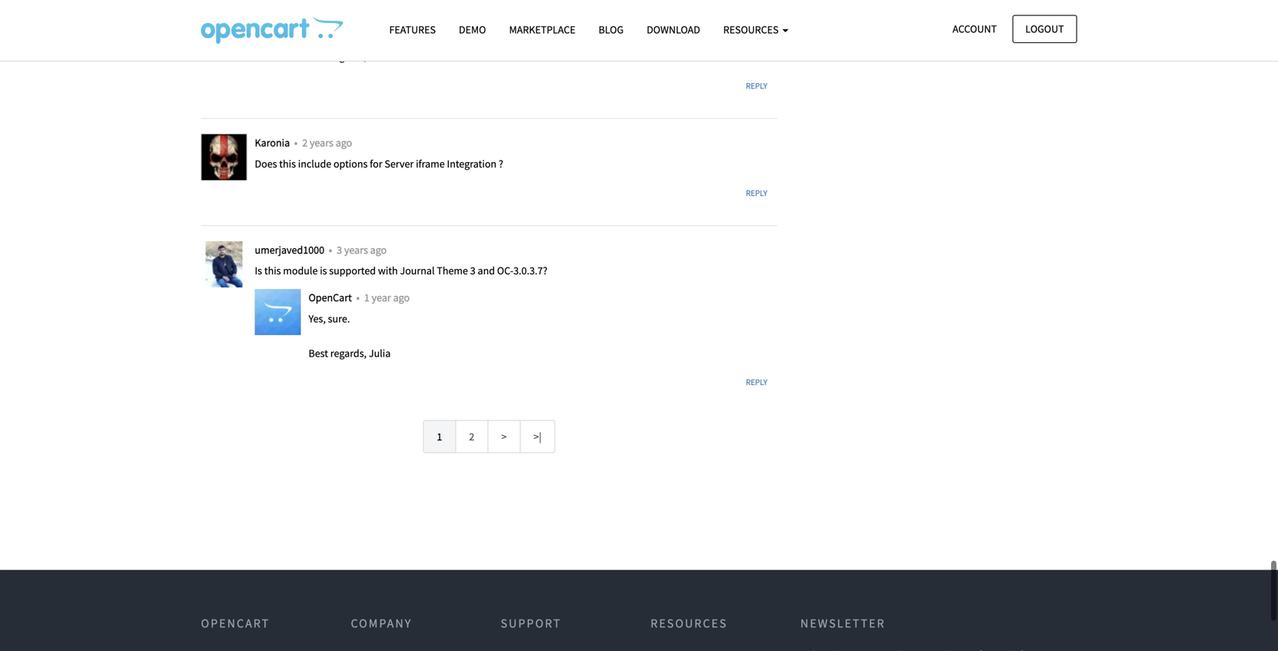 Task type: locate. For each thing, give the bounding box(es) containing it.
1 horizontal spatial 3
[[470, 264, 476, 278]]

1 reply button from the top
[[736, 75, 778, 97]]

0 horizontal spatial 1
[[364, 291, 370, 304]]

1 vertical spatial 2
[[469, 430, 475, 444]]

julia for sure.
[[369, 346, 391, 360]]

and
[[478, 264, 495, 278]]

1 vertical spatial opencart image
[[255, 289, 301, 335]]

1 opencart image from the top
[[255, 0, 301, 39]]

the
[[394, 15, 409, 29]]

ago for 1 year ago
[[393, 291, 410, 304]]

this right 'does'
[[279, 157, 296, 171]]

1 left 2 link
[[437, 430, 442, 444]]

2 vertical spatial ago
[[393, 291, 410, 304]]

3 up supported
[[337, 243, 342, 257]]

0 horizontal spatial 3
[[337, 243, 342, 257]]

>
[[501, 430, 507, 444]]

resources
[[724, 23, 781, 37], [651, 616, 728, 631]]

>|
[[534, 430, 542, 444]]

this for does
[[279, 157, 296, 171]]

include
[[298, 157, 331, 171]]

2 reply from the top
[[746, 187, 768, 198]]

best regards, julia
[[309, 50, 391, 63], [309, 346, 391, 360]]

year
[[372, 291, 391, 304]]

0 vertical spatial regards,
[[330, 50, 367, 63]]

journal
[[400, 264, 435, 278]]

1 best from the top
[[309, 50, 328, 63]]

0 vertical spatial reply button
[[736, 75, 778, 97]]

0 vertical spatial this
[[279, 157, 296, 171]]

karonia
[[255, 136, 292, 150]]

download link
[[635, 16, 712, 43]]

1 year ago
[[364, 291, 410, 304]]

opencart image
[[255, 0, 301, 39], [255, 289, 301, 335]]

best regards, julia for have
[[309, 50, 391, 63]]

1 horizontal spatial years
[[344, 243, 368, 257]]

2 for 2
[[469, 430, 475, 444]]

0 horizontal spatial years
[[310, 136, 334, 150]]

newsletter
[[801, 616, 886, 631]]

this right is
[[264, 264, 281, 278]]

opencart for company
[[201, 616, 270, 631]]

2 left > link
[[469, 430, 475, 444]]

1 horizontal spatial 2
[[469, 430, 475, 444]]

reply button for 1st opencart image from the top of the page
[[736, 75, 778, 97]]

opencart image left we
[[255, 0, 301, 39]]

it
[[450, 15, 457, 29]]

julia down upgraded
[[369, 50, 391, 63]]

0 vertical spatial best regards, julia
[[309, 50, 391, 63]]

0 horizontal spatial ago
[[336, 136, 352, 150]]

0 horizontal spatial opencart
[[201, 616, 270, 631]]

1 vertical spatial reply button
[[736, 182, 778, 204]]

years for 2
[[310, 136, 334, 150]]

years
[[310, 136, 334, 150], [344, 243, 368, 257]]

3
[[337, 243, 342, 257], [470, 264, 476, 278]]

sure.
[[328, 312, 350, 326]]

regards,
[[330, 50, 367, 63], [330, 346, 367, 360]]

resources link
[[712, 16, 800, 43]]

yes, sure.
[[309, 312, 350, 326]]

best regards, julia down have
[[309, 50, 391, 63]]

2
[[302, 136, 308, 150], [469, 430, 475, 444]]

1 vertical spatial 1
[[437, 430, 442, 444]]

3 left the and in the left top of the page
[[470, 264, 476, 278]]

1 vertical spatial best
[[309, 346, 328, 360]]

account link
[[940, 15, 1010, 43]]

2 link
[[455, 420, 488, 453]]

best
[[309, 50, 328, 63], [309, 346, 328, 360]]

1 horizontal spatial opencart
[[309, 291, 354, 304]]

marketplace link
[[498, 16, 587, 43]]

0 vertical spatial reply
[[746, 80, 768, 91]]

best down we
[[309, 50, 328, 63]]

1 vertical spatial best regards, julia
[[309, 346, 391, 360]]

opencart
[[309, 291, 354, 304], [201, 616, 270, 631]]

ago up 'options'
[[336, 136, 352, 150]]

1
[[364, 291, 370, 304], [437, 430, 442, 444]]

supported
[[329, 264, 376, 278]]

2 vertical spatial reply
[[746, 377, 768, 388]]

1 julia from the top
[[369, 50, 391, 63]]

blog link
[[587, 16, 635, 43]]

have
[[325, 15, 346, 29]]

2 for 2 years ago
[[302, 136, 308, 150]]

3 reply button from the top
[[736, 371, 778, 393]]

1 best regards, julia from the top
[[309, 50, 391, 63]]

0 vertical spatial ago
[[336, 136, 352, 150]]

ago right year
[[393, 291, 410, 304]]

1 vertical spatial opencart
[[201, 616, 270, 631]]

1 vertical spatial this
[[264, 264, 281, 278]]

1 vertical spatial years
[[344, 243, 368, 257]]

1 vertical spatial reply
[[746, 187, 768, 198]]

1 horizontal spatial ago
[[370, 243, 387, 257]]

reply button for 2nd opencart image from the top of the page
[[736, 371, 778, 393]]

regards, for sure.
[[330, 346, 367, 360]]

upgraded
[[348, 15, 392, 29]]

1 vertical spatial regards,
[[330, 346, 367, 360]]

logout link
[[1013, 15, 1077, 43]]

1 horizontal spatial 1
[[437, 430, 442, 444]]

0 vertical spatial opencart image
[[255, 0, 301, 39]]

2 julia from the top
[[369, 346, 391, 360]]

2 years ago
[[302, 136, 352, 150]]

is
[[320, 264, 327, 278]]

2 vertical spatial reply button
[[736, 371, 778, 393]]

ago
[[336, 136, 352, 150], [370, 243, 387, 257], [393, 291, 410, 304]]

opencart image left the yes,
[[255, 289, 301, 335]]

2 regards, from the top
[[330, 346, 367, 360]]

2 horizontal spatial ago
[[393, 291, 410, 304]]

0 vertical spatial resources
[[724, 23, 781, 37]]

0 vertical spatial years
[[310, 136, 334, 150]]

regards, down have
[[330, 50, 367, 63]]

1 vertical spatial julia
[[369, 346, 391, 360]]

1 left year
[[364, 291, 370, 304]]

0 vertical spatial best
[[309, 50, 328, 63]]

2 up include at the top left of page
[[302, 136, 308, 150]]

we
[[309, 15, 322, 29]]

best for we
[[309, 50, 328, 63]]

logout
[[1026, 22, 1064, 36]]

regards, down sure.
[[330, 346, 367, 360]]

reply button
[[736, 75, 778, 97], [736, 182, 778, 204], [736, 371, 778, 393]]

karonia image
[[201, 134, 247, 180]]

0 vertical spatial 2
[[302, 136, 308, 150]]

this
[[279, 157, 296, 171], [264, 264, 281, 278]]

2 best regards, julia from the top
[[309, 346, 391, 360]]

0 vertical spatial julia
[[369, 50, 391, 63]]

best regards, julia down sure.
[[309, 346, 391, 360]]

does this include options for server iframe integration ?
[[255, 157, 503, 171]]

1 vertical spatial ago
[[370, 243, 387, 257]]

0 horizontal spatial 2
[[302, 136, 308, 150]]

server
[[385, 157, 414, 171]]

years up supported
[[344, 243, 368, 257]]

0 vertical spatial 1
[[364, 291, 370, 304]]

1 reply from the top
[[746, 80, 768, 91]]

0 vertical spatial opencart
[[309, 291, 354, 304]]

ago up 'with'
[[370, 243, 387, 257]]

julia
[[369, 50, 391, 63], [369, 346, 391, 360]]

umerjaved1000
[[255, 243, 327, 257]]

2 best from the top
[[309, 346, 328, 360]]

account
[[953, 22, 997, 36]]

features link
[[378, 16, 447, 43]]

best down the yes,
[[309, 346, 328, 360]]

opencart - opayo uk & ireland (formerly sage pay) image
[[201, 16, 343, 44]]

years for 3
[[344, 243, 368, 257]]

3 reply from the top
[[746, 377, 768, 388]]

julia down year
[[369, 346, 391, 360]]

demo link
[[447, 16, 498, 43]]

ago for 3 years ago
[[370, 243, 387, 257]]

marketplace
[[509, 23, 576, 37]]

1 regards, from the top
[[330, 50, 367, 63]]

years up include at the top left of page
[[310, 136, 334, 150]]

reply
[[746, 80, 768, 91], [746, 187, 768, 198], [746, 377, 768, 388]]



Task type: describe. For each thing, give the bounding box(es) containing it.
julia for have
[[369, 50, 391, 63]]

>| link
[[520, 420, 556, 453]]

demo
[[459, 23, 486, 37]]

options
[[334, 157, 368, 171]]

opencart for yes, sure.
[[309, 291, 354, 304]]

best regards, julia for sure.
[[309, 346, 391, 360]]

best for yes,
[[309, 346, 328, 360]]

1 vertical spatial resources
[[651, 616, 728, 631]]

protocol
[[481, 15, 519, 29]]

for
[[370, 157, 383, 171]]

yes,
[[309, 312, 326, 326]]

features
[[389, 23, 436, 37]]

?
[[499, 157, 503, 171]]

support
[[501, 616, 562, 631]]

1 for 1
[[437, 430, 442, 444]]

reply for second reply button from the bottom
[[746, 187, 768, 198]]

> link
[[488, 420, 521, 453]]

we have upgraded the module. it uses protocol 4.00.
[[309, 15, 543, 29]]

ago for 2 years ago
[[336, 136, 352, 150]]

uses
[[459, 15, 479, 29]]

umerjaved1000 image
[[201, 241, 247, 287]]

oc-
[[497, 264, 514, 278]]

regards, for have
[[330, 50, 367, 63]]

download
[[647, 23, 700, 37]]

3 years ago
[[337, 243, 387, 257]]

2 opencart image from the top
[[255, 289, 301, 335]]

with
[[378, 264, 398, 278]]

blog
[[599, 23, 624, 37]]

is
[[255, 264, 262, 278]]

is this module is supported with journal theme 3 and oc-3.0.3.7?
[[255, 264, 548, 278]]

reply for 1st opencart image from the top of the page's reply button
[[746, 80, 768, 91]]

company
[[351, 616, 412, 631]]

this for is
[[264, 264, 281, 278]]

iframe
[[416, 157, 445, 171]]

integration
[[447, 157, 497, 171]]

3.0.3.7?
[[514, 264, 548, 278]]

does
[[255, 157, 277, 171]]

1 vertical spatial 3
[[470, 264, 476, 278]]

theme
[[437, 264, 468, 278]]

4.00.
[[521, 15, 543, 29]]

2 reply button from the top
[[736, 182, 778, 204]]

module.
[[411, 15, 448, 29]]

1 for 1 year ago
[[364, 291, 370, 304]]

0 vertical spatial 3
[[337, 243, 342, 257]]

module
[[283, 264, 318, 278]]

reply for reply button for 2nd opencart image from the top of the page
[[746, 377, 768, 388]]



Task type: vqa. For each thing, say whether or not it's contained in the screenshot.
plus square o icon to the bottom
no



